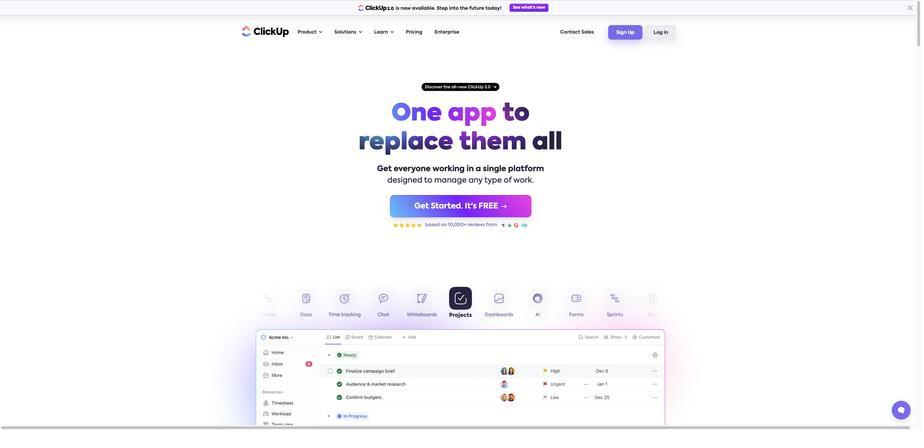 Task type: describe. For each thing, give the bounding box(es) containing it.
10,000+
[[448, 223, 466, 227]]

learn button
[[371, 26, 397, 39]]

dashboards
[[485, 313, 514, 317]]

all
[[532, 131, 563, 155]]

1 docs button from the left
[[287, 289, 326, 320]]

ai
[[536, 313, 540, 317]]

log
[[654, 30, 663, 35]]

log in
[[654, 30, 669, 35]]

sign
[[617, 30, 627, 35]]

2 tracking from the left
[[689, 313, 709, 317]]

1 sprints button from the left
[[248, 289, 287, 320]]

projects button
[[441, 287, 480, 320]]

sales
[[582, 30, 594, 35]]

2 docs from the left
[[648, 313, 660, 317]]

whiteboards
[[407, 313, 437, 317]]

up
[[628, 30, 635, 35]]

get started. it's free
[[415, 202, 499, 210]]

sprints for first the sprints button from the left
[[260, 313, 276, 317]]

work.
[[514, 177, 534, 184]]

2 time tracking button from the left
[[673, 289, 712, 320]]

contact sales button
[[557, 26, 598, 39]]

1 time from the left
[[329, 313, 340, 317]]

2 sprints button from the left
[[596, 289, 635, 320]]

of
[[504, 177, 512, 184]]

new
[[537, 6, 545, 10]]

store reviews image
[[501, 223, 528, 228]]

one
[[392, 102, 442, 126]]

clickup image
[[240, 25, 289, 37]]

2 time tracking from the left
[[676, 313, 709, 317]]

app
[[448, 102, 497, 126]]

single
[[483, 165, 507, 173]]

now
[[401, 6, 411, 11]]

solutions
[[335, 30, 357, 35]]

enterprise link
[[431, 26, 463, 39]]

pricing
[[406, 30, 423, 35]]

step
[[437, 6, 448, 11]]

reviews
[[468, 223, 485, 227]]

everyone
[[394, 165, 431, 173]]

based on 10,000+ reviews from
[[425, 223, 498, 227]]

get started. it's free button
[[390, 195, 531, 217]]

2 forms button from the left
[[557, 289, 596, 320]]

1 docs from the left
[[300, 313, 312, 317]]

type
[[485, 177, 502, 184]]

discover the all-new clickup 3.0 image
[[422, 83, 500, 91]]

is
[[396, 6, 400, 11]]

contact sales
[[561, 30, 594, 35]]

1 vertical spatial in
[[467, 165, 474, 173]]

product button
[[294, 26, 326, 39]]

any
[[469, 177, 483, 184]]

a
[[476, 165, 481, 173]]

2 forms from the left
[[569, 313, 584, 317]]

get for get everyone working in a single platform
[[377, 165, 392, 173]]

designed to manage any type of work.
[[388, 177, 534, 184]]

contact
[[561, 30, 581, 35]]

ai button
[[519, 289, 557, 320]]

chat button
[[364, 289, 403, 320]]

today!
[[486, 6, 502, 11]]

into
[[449, 6, 459, 11]]



Task type: locate. For each thing, give the bounding box(es) containing it.
see
[[513, 6, 521, 10]]

five stars image
[[393, 223, 422, 228]]

0 horizontal spatial sprints
[[260, 313, 276, 317]]

0 horizontal spatial time
[[329, 313, 340, 317]]

the
[[460, 6, 468, 11]]

future
[[469, 6, 485, 11]]

dashboards button
[[480, 289, 519, 320]]

sprints
[[260, 313, 276, 317], [607, 313, 623, 317]]

0 horizontal spatial time tracking button
[[326, 289, 364, 320]]

get inside button
[[415, 202, 429, 210]]

1 horizontal spatial sprints
[[607, 313, 623, 317]]

1 forms button from the left
[[210, 289, 248, 320]]

sprints for 2nd the sprints button from left
[[607, 313, 623, 317]]

0 horizontal spatial tracking
[[341, 313, 361, 317]]

sign up button
[[609, 25, 643, 40]]

projects
[[449, 313, 472, 318]]

1 horizontal spatial time
[[676, 313, 688, 317]]

forms button
[[210, 289, 248, 320], [557, 289, 596, 320]]

platform
[[508, 165, 544, 173]]

started.
[[431, 202, 463, 210]]

1 vertical spatial get
[[415, 202, 429, 210]]

chat
[[378, 313, 389, 317]]

1 tracking from the left
[[341, 313, 361, 317]]

forms
[[222, 313, 236, 317], [569, 313, 584, 317]]

solutions button
[[331, 26, 366, 39]]

0 horizontal spatial to
[[424, 177, 433, 184]]

one app to replace them all
[[359, 102, 563, 155]]

see what's new link
[[510, 4, 549, 12]]

0 horizontal spatial in
[[467, 165, 474, 173]]

tracking
[[341, 313, 361, 317], [689, 313, 709, 317]]

0 vertical spatial to
[[503, 102, 530, 126]]

get everyone working in a single platform
[[377, 165, 544, 173]]

them
[[459, 131, 527, 155]]

working
[[433, 165, 465, 173]]

0 horizontal spatial sprints button
[[248, 289, 287, 320]]

time tracking
[[329, 313, 361, 317], [676, 313, 709, 317]]

time
[[329, 313, 340, 317], [676, 313, 688, 317]]

close button image
[[908, 5, 913, 10]]

from
[[486, 223, 498, 227]]

docs button
[[287, 289, 326, 320], [635, 289, 673, 320]]

1 horizontal spatial forms
[[569, 313, 584, 317]]

0 horizontal spatial forms
[[222, 313, 236, 317]]

get
[[377, 165, 392, 173], [415, 202, 429, 210]]

it's
[[465, 202, 477, 210]]

0 vertical spatial get
[[377, 165, 392, 173]]

in left a
[[467, 165, 474, 173]]

learn
[[374, 30, 388, 35]]

see what's new
[[513, 6, 545, 10]]

1 vertical spatial to
[[424, 177, 433, 184]]

available.
[[412, 6, 436, 11]]

0 horizontal spatial forms button
[[210, 289, 248, 320]]

1 horizontal spatial time tracking
[[676, 313, 709, 317]]

1 horizontal spatial to
[[503, 102, 530, 126]]

manage
[[434, 177, 467, 184]]

on
[[441, 223, 447, 227]]

1 horizontal spatial get
[[415, 202, 429, 210]]

2 time from the left
[[676, 313, 688, 317]]

1 horizontal spatial docs button
[[635, 289, 673, 320]]

1 time tracking button from the left
[[326, 289, 364, 320]]

free
[[479, 202, 499, 210]]

log in link
[[646, 25, 677, 40]]

2 sprints from the left
[[607, 313, 623, 317]]

to inside one app to replace them all
[[503, 102, 530, 126]]

is now available. step into the future today!
[[396, 6, 502, 11]]

0 horizontal spatial docs button
[[287, 289, 326, 320]]

1 horizontal spatial in
[[664, 30, 669, 35]]

1 sprints from the left
[[260, 313, 276, 317]]

get up designed
[[377, 165, 392, 173]]

1 forms from the left
[[222, 313, 236, 317]]

sign up
[[617, 30, 635, 35]]

1 horizontal spatial forms button
[[557, 289, 596, 320]]

1 horizontal spatial docs
[[648, 313, 660, 317]]

to
[[503, 102, 530, 126], [424, 177, 433, 184]]

sprints button
[[248, 289, 287, 320], [596, 289, 635, 320]]

get up based
[[415, 202, 429, 210]]

product
[[298, 30, 317, 35]]

in right log
[[664, 30, 669, 35]]

whiteboards button
[[403, 289, 441, 320]]

0 vertical spatial in
[[664, 30, 669, 35]]

docs
[[300, 313, 312, 317], [648, 313, 660, 317]]

replace
[[359, 131, 454, 155]]

0 horizontal spatial get
[[377, 165, 392, 173]]

enterprise
[[435, 30, 460, 35]]

pricing link
[[403, 26, 426, 39]]

1 time tracking from the left
[[329, 313, 361, 317]]

clickup 3.0 image
[[358, 4, 394, 11]]

time tracking button
[[326, 289, 364, 320], [673, 289, 712, 320]]

based
[[425, 223, 440, 227]]

1 horizontal spatial sprints button
[[596, 289, 635, 320]]

2 docs button from the left
[[635, 289, 673, 320]]

1 horizontal spatial tracking
[[689, 313, 709, 317]]

in
[[664, 30, 669, 35], [467, 165, 474, 173]]

what's
[[522, 6, 536, 10]]

0 horizontal spatial time tracking
[[329, 313, 361, 317]]

0 horizontal spatial docs
[[300, 313, 312, 317]]

designed
[[388, 177, 423, 184]]

1 horizontal spatial time tracking button
[[673, 289, 712, 320]]

get for get started. it's free
[[415, 202, 429, 210]]



Task type: vqa. For each thing, say whether or not it's contained in the screenshot.
Universal Search LINK
no



